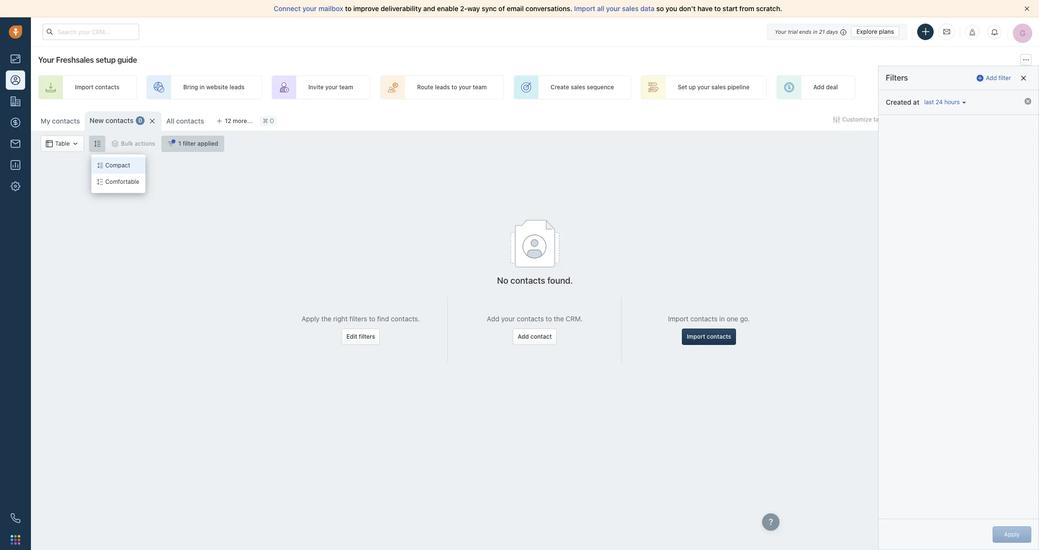 Task type: locate. For each thing, give the bounding box(es) containing it.
pipeline
[[728, 84, 750, 91]]

all
[[597, 4, 604, 13]]

0 vertical spatial your
[[775, 28, 786, 35]]

0 horizontal spatial container_wx8msf4aqz5i3rn1 image
[[46, 141, 53, 147]]

1 filter applied button
[[161, 136, 224, 152]]

add for add contact
[[518, 333, 529, 341]]

2 horizontal spatial sales
[[711, 84, 726, 91]]

filters right right at the bottom left of page
[[350, 315, 367, 323]]

add deal
[[813, 84, 838, 91]]

dialog
[[91, 155, 145, 193]]

sales
[[622, 4, 639, 13], [571, 84, 585, 91], [711, 84, 726, 91]]

the
[[321, 315, 331, 323], [554, 315, 564, 323]]

1 vertical spatial filters
[[359, 333, 375, 341]]

found.
[[547, 276, 573, 286]]

create sales sequence
[[551, 84, 614, 91]]

2 horizontal spatial in
[[813, 28, 818, 35]]

2 container_wx8msf4aqz5i3rn1 image from the left
[[168, 141, 175, 147]]

sales left pipeline
[[711, 84, 726, 91]]

import down import contacts in one go.
[[687, 333, 705, 341]]

route leads to your team link
[[380, 75, 504, 100]]

import contacts button
[[682, 329, 736, 345]]

the left crm.
[[554, 315, 564, 323]]

all contacts
[[166, 117, 204, 125]]

1 vertical spatial in
[[200, 84, 205, 91]]

import contacts inside import contacts button
[[687, 333, 731, 341]]

sales left the data
[[622, 4, 639, 13]]

contact
[[530, 333, 552, 341]]

1 filter applied
[[178, 140, 218, 147]]

1 horizontal spatial sales
[[622, 4, 639, 13]]

what's new image
[[969, 29, 976, 36]]

add for add filter
[[986, 74, 997, 82]]

1 horizontal spatial in
[[719, 315, 725, 323]]

0 horizontal spatial in
[[200, 84, 205, 91]]

import contacts down import contacts in one go.
[[687, 333, 731, 341]]

in left one
[[719, 315, 725, 323]]

2-
[[460, 4, 467, 13]]

add for add your contacts to the crm.
[[487, 315, 499, 323]]

import contacts
[[75, 84, 119, 91], [687, 333, 731, 341]]

new
[[90, 116, 104, 125]]

your
[[775, 28, 786, 35], [38, 56, 54, 64]]

contacts inside button
[[707, 333, 731, 341]]

don't
[[679, 4, 696, 13]]

style_myh0__igzzd8unmi image
[[94, 140, 101, 147]]

deliverability
[[381, 4, 422, 13]]

explore plans
[[857, 28, 894, 35]]

your left trial at the top
[[775, 28, 786, 35]]

route leads to your team
[[417, 84, 487, 91]]

1 vertical spatial your
[[38, 56, 54, 64]]

new contacts 0
[[90, 116, 142, 125]]

2 vertical spatial in
[[719, 315, 725, 323]]

12 more...
[[225, 117, 253, 125]]

data
[[640, 4, 655, 13]]

container_wx8msf4aqz5i3rn1 image right table
[[72, 141, 79, 147]]

import left all at the right top of the page
[[574, 4, 595, 13]]

import contacts inside import contacts link
[[75, 84, 119, 91]]

your right up
[[697, 84, 710, 91]]

filter inside button
[[183, 140, 196, 147]]

connect
[[274, 4, 301, 13]]

container_wx8msf4aqz5i3rn1 image left customize on the right
[[833, 116, 840, 123]]

0 horizontal spatial filter
[[183, 140, 196, 147]]

explore
[[857, 28, 878, 35]]

container_wx8msf4aqz5i3rn1 image for table dropdown button
[[46, 141, 53, 147]]

comfortable
[[105, 179, 139, 186]]

in left 21
[[813, 28, 818, 35]]

contacts
[[95, 84, 119, 91], [106, 116, 133, 125], [52, 117, 80, 125], [176, 117, 204, 125], [511, 276, 545, 286], [517, 315, 544, 323], [690, 315, 718, 323], [707, 333, 731, 341]]

leads right website
[[230, 84, 245, 91]]

contacts down import contacts in one go.
[[707, 333, 731, 341]]

your right route
[[459, 84, 471, 91]]

2 horizontal spatial container_wx8msf4aqz5i3rn1 image
[[833, 116, 840, 123]]

0 horizontal spatial the
[[321, 315, 331, 323]]

in right bring
[[200, 84, 205, 91]]

container_wx8msf4aqz5i3rn1 image inside "bulk actions" button
[[112, 141, 119, 147]]

import
[[574, 4, 595, 13], [75, 84, 93, 91], [668, 315, 689, 323], [687, 333, 705, 341]]

1 horizontal spatial your
[[775, 28, 786, 35]]

contacts left 0
[[106, 116, 133, 125]]

contacts right "all"
[[176, 117, 204, 125]]

have
[[698, 4, 713, 13]]

create
[[551, 84, 569, 91]]

container_wx8msf4aqz5i3rn1 image left 1
[[168, 141, 175, 147]]

your trial ends in 21 days
[[775, 28, 838, 35]]

so
[[656, 4, 664, 13]]

route
[[417, 84, 433, 91]]

filters right edit
[[359, 333, 375, 341]]

0 horizontal spatial container_wx8msf4aqz5i3rn1 image
[[72, 141, 79, 147]]

import all your sales data link
[[574, 4, 656, 13]]

filters
[[350, 315, 367, 323], [359, 333, 375, 341]]

1 horizontal spatial team
[[473, 84, 487, 91]]

container_wx8msf4aqz5i3rn1 image inside table dropdown button
[[46, 141, 53, 147]]

container_wx8msf4aqz5i3rn1 image
[[833, 116, 840, 123], [72, 141, 79, 147], [112, 141, 119, 147]]

your for your freshsales setup guide
[[38, 56, 54, 64]]

my contacts button
[[36, 112, 85, 131], [41, 117, 80, 125]]

0 vertical spatial import contacts
[[75, 84, 119, 91]]

your right all at the right top of the page
[[606, 4, 620, 13]]

create sales sequence link
[[514, 75, 631, 100]]

contacts.
[[391, 315, 420, 323]]

apply
[[302, 315, 320, 323]]

add inside button
[[518, 333, 529, 341]]

container_wx8msf4aqz5i3rn1 image
[[46, 141, 53, 147], [168, 141, 175, 147]]

phone element
[[6, 509, 25, 529]]

add contact
[[518, 333, 552, 341]]

⌘ o
[[263, 118, 274, 125]]

1 vertical spatial filter
[[183, 140, 196, 147]]

container_wx8msf4aqz5i3rn1 image inside customize table button
[[833, 116, 840, 123]]

container_wx8msf4aqz5i3rn1 image inside the 1 filter applied button
[[168, 141, 175, 147]]

connect your mailbox to improve deliverability and enable 2-way sync of email conversations. import all your sales data so you don't have to start from scratch.
[[274, 4, 782, 13]]

created at
[[886, 98, 919, 106]]

import up import contacts button
[[668, 315, 689, 323]]

1 horizontal spatial container_wx8msf4aqz5i3rn1 image
[[168, 141, 175, 147]]

0 horizontal spatial your
[[38, 56, 54, 64]]

1 horizontal spatial filter
[[999, 74, 1011, 82]]

0 vertical spatial in
[[813, 28, 818, 35]]

freshworks switcher image
[[11, 536, 20, 546]]

your up add contact button
[[501, 315, 515, 323]]

add contact button
[[513, 329, 557, 345]]

0 horizontal spatial team
[[339, 84, 353, 91]]

0
[[138, 117, 142, 124]]

freshsales
[[56, 56, 94, 64]]

1 horizontal spatial container_wx8msf4aqz5i3rn1 image
[[112, 141, 119, 147]]

container_wx8msf4aqz5i3rn1 image left table
[[46, 141, 53, 147]]

to right route
[[452, 84, 457, 91]]

to up the contact
[[546, 315, 552, 323]]

1 horizontal spatial leads
[[435, 84, 450, 91]]

filter for add
[[999, 74, 1011, 82]]

your left freshsales
[[38, 56, 54, 64]]

in
[[813, 28, 818, 35], [200, 84, 205, 91], [719, 315, 725, 323]]

1 horizontal spatial the
[[554, 315, 564, 323]]

the left right at the bottom left of page
[[321, 315, 331, 323]]

container_wx8msf4aqz5i3rn1 image left the bulk
[[112, 141, 119, 147]]

team
[[339, 84, 353, 91], [473, 84, 487, 91]]

add
[[986, 74, 997, 82], [813, 84, 825, 91], [487, 315, 499, 323], [518, 333, 529, 341]]

created
[[886, 98, 911, 106]]

sales right create
[[571, 84, 585, 91]]

improve
[[353, 4, 379, 13]]

Search your CRM... text field
[[43, 24, 139, 40]]

0 horizontal spatial import contacts
[[75, 84, 119, 91]]

to
[[345, 4, 352, 13], [714, 4, 721, 13], [452, 84, 457, 91], [369, 315, 375, 323], [546, 315, 552, 323]]

filters inside button
[[359, 333, 375, 341]]

ends
[[799, 28, 812, 35]]

0 horizontal spatial leads
[[230, 84, 245, 91]]

sequence
[[587, 84, 614, 91]]

1 horizontal spatial import contacts
[[687, 333, 731, 341]]

add deal link
[[777, 75, 855, 100]]

1 container_wx8msf4aqz5i3rn1 image from the left
[[46, 141, 53, 147]]

1 vertical spatial import contacts
[[687, 333, 731, 341]]

filter for 1
[[183, 140, 196, 147]]

leads right route
[[435, 84, 450, 91]]

way
[[467, 4, 480, 13]]

my
[[41, 117, 50, 125]]

import contacts link
[[38, 75, 137, 100]]

send email image
[[943, 28, 950, 36]]

add filter link
[[977, 70, 1011, 86]]

one
[[727, 315, 738, 323]]

your
[[303, 4, 317, 13], [606, 4, 620, 13], [325, 84, 338, 91], [459, 84, 471, 91], [697, 84, 710, 91], [501, 315, 515, 323]]

0 vertical spatial filter
[[999, 74, 1011, 82]]

import contacts down the setup
[[75, 84, 119, 91]]



Task type: vqa. For each thing, say whether or not it's contained in the screenshot.
in
yes



Task type: describe. For each thing, give the bounding box(es) containing it.
bring in website leads link
[[147, 75, 262, 100]]

dialog containing compact
[[91, 155, 145, 193]]

bulk actions button
[[105, 136, 161, 152]]

no contacts found.
[[497, 276, 573, 286]]

21
[[819, 28, 825, 35]]

12
[[225, 117, 231, 125]]

apply the right filters to find contacts.
[[302, 315, 420, 323]]

actions
[[135, 140, 155, 147]]

your right invite
[[325, 84, 338, 91]]

find
[[377, 315, 389, 323]]

contacts right the no
[[511, 276, 545, 286]]

your left mailbox
[[303, 4, 317, 13]]

add your contacts to the crm.
[[487, 315, 583, 323]]

1 the from the left
[[321, 315, 331, 323]]

your freshsales setup guide
[[38, 56, 137, 64]]

to left "start"
[[714, 4, 721, 13]]

table
[[874, 116, 888, 123]]

phone image
[[11, 514, 20, 524]]

enable
[[437, 4, 458, 13]]

more...
[[233, 117, 253, 125]]

at
[[913, 98, 919, 106]]

days
[[826, 28, 838, 35]]

import inside button
[[687, 333, 705, 341]]

1
[[178, 140, 181, 147]]

import contacts in one go.
[[668, 315, 750, 323]]

container_wx8msf4aqz5i3rn1 image for bulk
[[112, 141, 119, 147]]

start
[[723, 4, 738, 13]]

trial
[[788, 28, 798, 35]]

last 24 hours
[[924, 99, 960, 106]]

plans
[[879, 28, 894, 35]]

1 leads from the left
[[230, 84, 245, 91]]

up
[[689, 84, 696, 91]]

set up your sales pipeline link
[[641, 75, 767, 100]]

bulk
[[121, 140, 133, 147]]

invite your team link
[[272, 75, 371, 100]]

1 team from the left
[[339, 84, 353, 91]]

sync
[[482, 4, 497, 13]]

contacts down the setup
[[95, 84, 119, 91]]

2 the from the left
[[554, 315, 564, 323]]

container_wx8msf4aqz5i3rn1 image for customize
[[833, 116, 840, 123]]

contacts right my
[[52, 117, 80, 125]]

edit filters
[[346, 333, 375, 341]]

scratch.
[[756, 4, 782, 13]]

website
[[206, 84, 228, 91]]

container_wx8msf4aqz5i3rn1 image inside table dropdown button
[[72, 141, 79, 147]]

new contacts link
[[90, 116, 133, 126]]

customize table button
[[827, 112, 894, 128]]

hours
[[944, 99, 960, 106]]

go.
[[740, 315, 750, 323]]

customize
[[842, 116, 872, 123]]

email
[[507, 4, 524, 13]]

from
[[739, 4, 754, 13]]

close image
[[1025, 6, 1029, 11]]

invite
[[308, 84, 324, 91]]

set up your sales pipeline
[[678, 84, 750, 91]]

to right mailbox
[[345, 4, 352, 13]]

12 more... button
[[211, 115, 258, 128]]

last 24 hours button
[[922, 98, 966, 107]]

your for your trial ends in 21 days
[[775, 28, 786, 35]]

mailbox
[[319, 4, 343, 13]]

connect your mailbox link
[[274, 4, 345, 13]]

import down your freshsales setup guide
[[75, 84, 93, 91]]

explore plans link
[[851, 26, 899, 37]]

last
[[924, 99, 934, 106]]

applied
[[197, 140, 218, 147]]

2 team from the left
[[473, 84, 487, 91]]

o
[[270, 118, 274, 125]]

add for add deal
[[813, 84, 825, 91]]

to left find
[[369, 315, 375, 323]]

to inside route leads to your team link
[[452, 84, 457, 91]]

bring in website leads
[[183, 84, 245, 91]]

guide
[[117, 56, 137, 64]]

container_wx8msf4aqz5i3rn1 image for the 1 filter applied button
[[168, 141, 175, 147]]

2 leads from the left
[[435, 84, 450, 91]]

edit filters button
[[342, 329, 380, 345]]

0 horizontal spatial sales
[[571, 84, 585, 91]]

filters
[[886, 74, 908, 82]]

my contacts
[[41, 117, 80, 125]]

⌘
[[263, 118, 268, 125]]

0 vertical spatial filters
[[350, 315, 367, 323]]

setup
[[96, 56, 116, 64]]

bulk actions
[[121, 140, 155, 147]]

right
[[333, 315, 348, 323]]

conversations.
[[526, 4, 572, 13]]

you
[[666, 4, 677, 13]]

edit
[[346, 333, 357, 341]]

of
[[499, 4, 505, 13]]

invite your team
[[308, 84, 353, 91]]

table button
[[41, 136, 84, 152]]

all
[[166, 117, 174, 125]]

contacts up import contacts button
[[690, 315, 718, 323]]

contacts up add contact
[[517, 315, 544, 323]]

set
[[678, 84, 687, 91]]

no
[[497, 276, 508, 286]]

customize table
[[842, 116, 888, 123]]

bring
[[183, 84, 198, 91]]



